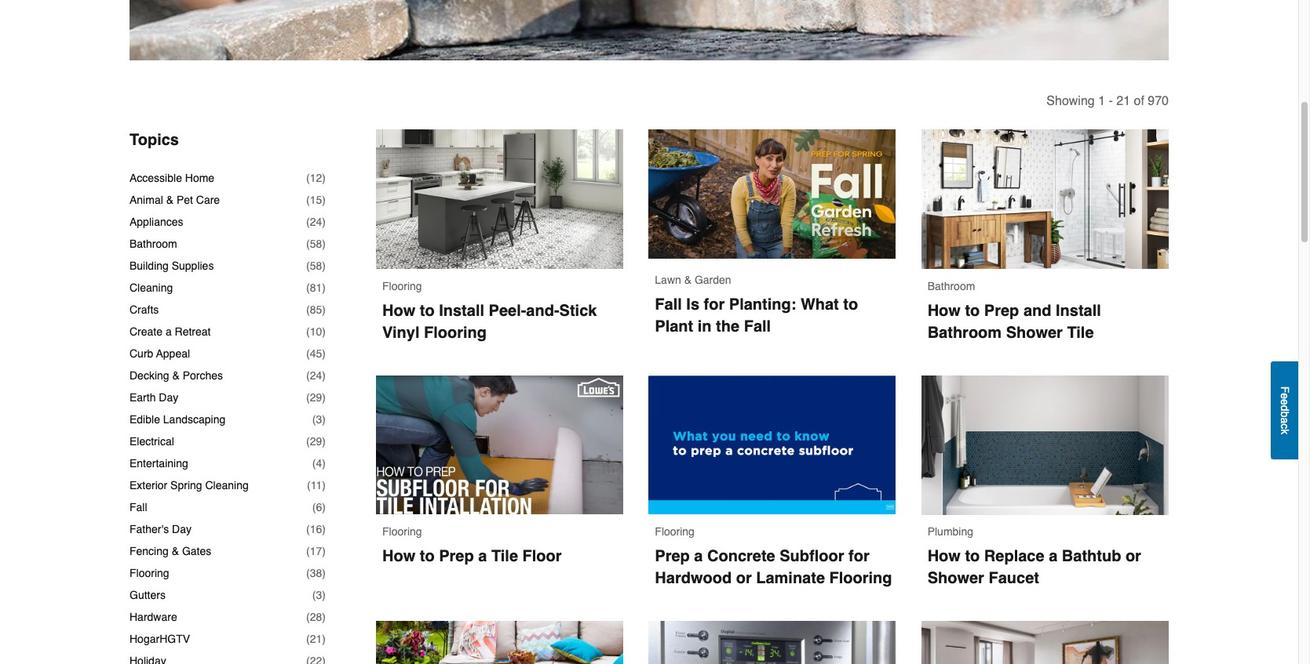 Task type: locate. For each thing, give the bounding box(es) containing it.
laminate
[[756, 570, 825, 588]]

2 ( 29 ) from the top
[[306, 436, 326, 448]]

1 horizontal spatial or
[[1126, 548, 1141, 566]]

1 ) from the top
[[322, 172, 326, 185]]

1 vertical spatial for
[[849, 548, 869, 566]]

0 vertical spatial ( 29 )
[[306, 392, 326, 404]]

58 for building supplies
[[310, 260, 322, 272]]

4 ) from the top
[[322, 238, 326, 250]]

0 vertical spatial 58
[[310, 238, 322, 250]]

lawn
[[655, 274, 681, 287]]

18 ) from the top
[[322, 546, 326, 558]]

flooring for prep a concrete subfloor for hardwood or laminate flooring
[[655, 526, 695, 539]]

0 vertical spatial ( 24 )
[[306, 216, 326, 228]]

k
[[1279, 430, 1291, 435]]

1 3 from the top
[[316, 414, 322, 426]]

( 3 )
[[312, 414, 326, 426], [312, 590, 326, 602]]

81
[[310, 282, 322, 294]]

) for edible landscaping
[[322, 414, 326, 426]]

1 horizontal spatial install
[[1056, 302, 1101, 320]]

0 horizontal spatial tile
[[491, 548, 518, 566]]

29 down 45
[[310, 392, 322, 404]]

retreat
[[175, 326, 211, 338]]

shower down and
[[1006, 324, 1063, 342]]

e
[[1279, 394, 1291, 400], [1279, 400, 1291, 406]]

create
[[130, 326, 163, 338]]

) down 10
[[322, 348, 326, 360]]

1 horizontal spatial tile
[[1067, 324, 1094, 342]]

day up fencing & gates
[[172, 524, 191, 536]]

) for animal & pet care
[[322, 194, 326, 206]]

20 ) from the top
[[322, 590, 326, 602]]

2 3 from the top
[[316, 590, 322, 602]]

0 horizontal spatial fall
[[130, 502, 147, 514]]

2 ) from the top
[[322, 194, 326, 206]]

8 ) from the top
[[322, 326, 326, 338]]

how for how to install peel-and-stick vinyl flooring
[[382, 302, 415, 320]]

1 horizontal spatial shower
[[1006, 324, 1063, 342]]

) down ( 12 )
[[322, 194, 326, 206]]

( 81 )
[[306, 282, 326, 294]]

( 38 )
[[306, 568, 326, 580]]

1 vertical spatial shower
[[928, 570, 984, 588]]

45
[[310, 348, 322, 360]]

7 ) from the top
[[322, 304, 326, 316]]

hardwood
[[655, 570, 732, 588]]

) for entertaining
[[322, 458, 326, 470]]

flooring down subfloor
[[829, 570, 892, 588]]

11 ) from the top
[[322, 392, 326, 404]]

) up 11
[[322, 458, 326, 470]]

58 for bathroom
[[310, 238, 322, 250]]

29
[[310, 392, 322, 404], [310, 436, 322, 448]]

1 vertical spatial day
[[172, 524, 191, 536]]

) down 17
[[322, 568, 326, 580]]

6
[[316, 502, 322, 514]]

to
[[843, 296, 858, 314], [420, 302, 435, 320], [965, 302, 980, 320], [420, 548, 435, 566], [965, 548, 980, 566]]

& left pet in the top of the page
[[166, 194, 173, 206]]

0 vertical spatial day
[[159, 392, 178, 404]]

( 58 ) down ( 15 )
[[306, 238, 326, 250]]

0 vertical spatial ( 3 )
[[312, 414, 326, 426]]

a left bathtub
[[1049, 548, 1058, 566]]

10 ) from the top
[[322, 370, 326, 382]]

( for entertaining
[[312, 458, 316, 470]]

( 58 )
[[306, 238, 326, 250], [306, 260, 326, 272]]

24 down 15
[[310, 216, 322, 228]]

0 vertical spatial 3
[[316, 414, 322, 426]]

porches
[[183, 370, 223, 382]]

stick
[[559, 302, 597, 320]]

pet
[[177, 194, 193, 206]]

2 29 from the top
[[310, 436, 322, 448]]

tile
[[1067, 324, 1094, 342], [491, 548, 518, 566]]

) for cleaning
[[322, 282, 326, 294]]

) up ( 21 )
[[322, 612, 326, 624]]

3 up ( 4 )
[[316, 414, 322, 426]]

) for earth day
[[322, 392, 326, 404]]

( 58 ) up the 81
[[306, 260, 326, 272]]

-
[[1109, 94, 1113, 108]]

( 3 ) up ( 4 )
[[312, 414, 326, 426]]

0 horizontal spatial 21
[[310, 634, 322, 646]]

12 ) from the top
[[322, 414, 326, 426]]

1 vertical spatial 21
[[310, 634, 322, 646]]

and
[[1023, 302, 1051, 320]]

1 vertical spatial ( 29 )
[[306, 436, 326, 448]]

( 24 ) down ( 45 )
[[306, 370, 326, 382]]

( 29 ) for earth day
[[306, 392, 326, 404]]

a bathroom with a white tub, blue mosaic tile and a brushed nickel tub faucet and spout. image
[[921, 376, 1169, 515]]

0 vertical spatial bathroom
[[130, 238, 177, 250]]

0 vertical spatial ( 58 )
[[306, 238, 326, 250]]

1
[[1098, 94, 1105, 108]]

flooring right vinyl
[[424, 324, 487, 342]]

e up b
[[1279, 400, 1291, 406]]

24 for appliances
[[310, 216, 322, 228]]

home
[[185, 172, 214, 185]]

12
[[310, 172, 322, 185]]

0 vertical spatial or
[[1126, 548, 1141, 566]]

1 vertical spatial ( 24 )
[[306, 370, 326, 382]]

21 down ( 28 )
[[310, 634, 322, 646]]

2 vertical spatial fall
[[130, 502, 147, 514]]

topics
[[130, 131, 179, 149]]

1 ( 24 ) from the top
[[306, 216, 326, 228]]

& right the lawn on the top of the page
[[684, 274, 692, 287]]

) down ( 28 )
[[322, 634, 326, 646]]

accessible home
[[130, 172, 214, 185]]

1 vertical spatial 29
[[310, 436, 322, 448]]

& left gates
[[172, 546, 179, 558]]

hogarhgtv
[[130, 634, 190, 646]]

bathroom
[[130, 238, 177, 250], [928, 280, 975, 292], [928, 324, 1002, 342]]

edible
[[130, 414, 160, 426]]

a blue and white image that says "what you need to prep a concrete subfloor". image
[[649, 376, 896, 515]]

earth day
[[130, 392, 178, 404]]

e up d in the bottom right of the page
[[1279, 394, 1291, 400]]

fall up 'plant'
[[655, 296, 682, 314]]

) for fall
[[322, 502, 326, 514]]

2 e from the top
[[1279, 400, 1291, 406]]

( 28 )
[[306, 612, 326, 624]]

building
[[130, 260, 169, 272]]

( 3 ) for gutters
[[312, 590, 326, 602]]

how for how to prep a tile floor
[[382, 548, 415, 566]]

1 vertical spatial ( 3 )
[[312, 590, 326, 602]]

day down decking & porches on the left of page
[[159, 392, 178, 404]]

0 vertical spatial 21
[[1116, 94, 1130, 108]]

or right bathtub
[[1126, 548, 1141, 566]]

0 vertical spatial fall
[[655, 296, 682, 314]]

decking
[[130, 370, 169, 382]]

1 horizontal spatial fall
[[655, 296, 682, 314]]

17 ) from the top
[[322, 524, 326, 536]]

( 29 ) down 45
[[306, 392, 326, 404]]

flooring up hardwood
[[655, 526, 695, 539]]

2 horizontal spatial prep
[[984, 302, 1019, 320]]

0 horizontal spatial install
[[439, 302, 484, 320]]

d
[[1279, 406, 1291, 412]]

1 ( 58 ) from the top
[[306, 238, 326, 250]]

1 ( 3 ) from the top
[[312, 414, 326, 426]]

1 vertical spatial cleaning
[[205, 480, 249, 492]]

hardware
[[130, 612, 177, 624]]

flooring inside prep a concrete subfloor for hardwood or laminate flooring
[[829, 570, 892, 588]]

or inside the how to replace a bathtub or shower faucet
[[1126, 548, 1141, 566]]

3
[[316, 414, 322, 426], [316, 590, 322, 602]]

install right and
[[1056, 302, 1101, 320]]

) for curb appeal
[[322, 348, 326, 360]]

0 vertical spatial cleaning
[[130, 282, 173, 294]]

) up 15
[[322, 172, 326, 185]]

19 ) from the top
[[322, 568, 326, 580]]

flooring
[[382, 280, 422, 292], [424, 324, 487, 342], [382, 526, 422, 538], [655, 526, 695, 539], [130, 568, 169, 580], [829, 570, 892, 588]]

9 ) from the top
[[322, 348, 326, 360]]

24
[[310, 216, 322, 228], [310, 370, 322, 382]]

17
[[310, 546, 322, 558]]

) down '38' on the left of the page
[[322, 590, 326, 602]]

fencing
[[130, 546, 169, 558]]

) up ( 85 )
[[322, 282, 326, 294]]

( 29 )
[[306, 392, 326, 404], [306, 436, 326, 448]]

29 up '4'
[[310, 436, 322, 448]]

( for edible landscaping
[[312, 414, 316, 426]]

( 21 )
[[306, 634, 326, 646]]

gates
[[182, 546, 211, 558]]

0 vertical spatial 29
[[310, 392, 322, 404]]

13 ) from the top
[[322, 436, 326, 448]]

a distressed-finish patio coffee table on a patio in front of outdoor furniture. image
[[376, 622, 624, 665]]

for right subfloor
[[849, 548, 869, 566]]

1 horizontal spatial prep
[[655, 548, 690, 566]]

plumbing
[[928, 526, 973, 539]]

0 horizontal spatial for
[[704, 296, 725, 314]]

to inside the how to replace a bathtub or shower faucet
[[965, 548, 980, 566]]

( for fencing & gates
[[306, 546, 310, 558]]

2 24 from the top
[[310, 370, 322, 382]]

) up the 81
[[322, 260, 326, 272]]

0 horizontal spatial cleaning
[[130, 282, 173, 294]]

2 vertical spatial bathroom
[[928, 324, 1002, 342]]

5 ) from the top
[[322, 260, 326, 272]]

fall down planting:
[[744, 318, 771, 336]]

( 45 )
[[306, 348, 326, 360]]

( 29 ) up '4'
[[306, 436, 326, 448]]

) down 15
[[322, 216, 326, 228]]

) down "( 11 )"
[[322, 502, 326, 514]]

fall
[[655, 296, 682, 314], [744, 318, 771, 336], [130, 502, 147, 514]]

) for hogarhgtv
[[322, 634, 326, 646]]

3 down '38' on the left of the page
[[316, 590, 322, 602]]

flooring down fencing
[[130, 568, 169, 580]]

or inside prep a concrete subfloor for hardwood or laminate flooring
[[736, 570, 752, 588]]

bathtub
[[1062, 548, 1121, 566]]

1 vertical spatial or
[[736, 570, 752, 588]]

( for earth day
[[306, 392, 310, 404]]

flooring up vinyl
[[382, 280, 422, 292]]

1 install from the left
[[439, 302, 484, 320]]

24 down ( 45 )
[[310, 370, 322, 382]]

2 ( 24 ) from the top
[[306, 370, 326, 382]]

how to install peel-and-stick vinyl flooring
[[382, 302, 601, 342]]

install left "peel-"
[[439, 302, 484, 320]]

6 ) from the top
[[322, 282, 326, 294]]

f
[[1279, 387, 1291, 394]]

) for fencing & gates
[[322, 546, 326, 558]]

1 vertical spatial fall
[[744, 318, 771, 336]]

bathroom for how to prep and install bathroom shower tile
[[928, 280, 975, 292]]

0 horizontal spatial or
[[736, 570, 752, 588]]

( for accessible home
[[306, 172, 310, 185]]

) down ( 85 )
[[322, 326, 326, 338]]

and-
[[526, 302, 559, 320]]

1 vertical spatial 58
[[310, 260, 322, 272]]

1 24 from the top
[[310, 216, 322, 228]]

11
[[311, 480, 322, 492]]

) down 6
[[322, 524, 326, 536]]

to inside how to install peel-and-stick vinyl flooring
[[420, 302, 435, 320]]

shower down plumbing
[[928, 570, 984, 588]]

how for how to replace a bathtub or shower faucet
[[928, 548, 961, 566]]

0 horizontal spatial prep
[[439, 548, 474, 566]]

58 up the 81
[[310, 260, 322, 272]]

day for father's day
[[172, 524, 191, 536]]

15 ) from the top
[[322, 480, 326, 492]]

) for electrical
[[322, 436, 326, 448]]

or
[[1126, 548, 1141, 566], [736, 570, 752, 588]]

0 vertical spatial tile
[[1067, 324, 1094, 342]]

shower for replace
[[928, 570, 984, 588]]

1 vertical spatial tile
[[491, 548, 518, 566]]

1 horizontal spatial cleaning
[[205, 480, 249, 492]]

) for father's day
[[322, 524, 326, 536]]

0 vertical spatial for
[[704, 296, 725, 314]]

prep inside prep a concrete subfloor for hardwood or laminate flooring
[[655, 548, 690, 566]]

( 58 ) for building supplies
[[306, 260, 326, 272]]

fall down exterior
[[130, 502, 147, 514]]

1 vertical spatial ( 58 )
[[306, 260, 326, 272]]

21 ) from the top
[[322, 612, 326, 624]]

) down ( 15 )
[[322, 238, 326, 250]]

for right "is"
[[704, 296, 725, 314]]

0 vertical spatial shower
[[1006, 324, 1063, 342]]

& for animal
[[166, 194, 173, 206]]

curb
[[130, 348, 153, 360]]

& for decking
[[172, 370, 180, 382]]

( for decking & porches
[[306, 370, 310, 382]]

) down ( 16 )
[[322, 546, 326, 558]]

a up k
[[1279, 418, 1291, 424]]

1 ( 29 ) from the top
[[306, 392, 326, 404]]

1 58 from the top
[[310, 238, 322, 250]]

1 vertical spatial bathroom
[[928, 280, 975, 292]]

install inside how to install peel-and-stick vinyl flooring
[[439, 302, 484, 320]]

appeal
[[156, 348, 190, 360]]

) up ( 4 )
[[322, 414, 326, 426]]

2 ( 3 ) from the top
[[312, 590, 326, 602]]

1 29 from the top
[[310, 392, 322, 404]]

shower
[[1006, 324, 1063, 342], [928, 570, 984, 588]]

how inside the how to replace a bathtub or shower faucet
[[928, 548, 961, 566]]

( 24 ) down 15
[[306, 216, 326, 228]]

flooring for (
[[130, 568, 169, 580]]

0 vertical spatial 24
[[310, 216, 322, 228]]

1 horizontal spatial 21
[[1116, 94, 1130, 108]]

3 ) from the top
[[322, 216, 326, 228]]

or down the concrete on the right
[[736, 570, 752, 588]]

) up ( 10 )
[[322, 304, 326, 316]]

21 right -
[[1116, 94, 1130, 108]]

shower for prep
[[1006, 324, 1063, 342]]

) down ( 45 )
[[322, 370, 326, 382]]

2 install from the left
[[1056, 302, 1101, 320]]

prep inside how to prep and install bathroom shower tile
[[984, 302, 1019, 320]]

to for faucet
[[965, 548, 980, 566]]

1 horizontal spatial for
[[849, 548, 869, 566]]

a up hardwood
[[694, 548, 703, 566]]

14 ) from the top
[[322, 458, 326, 470]]

the
[[716, 318, 740, 336]]

22 ) from the top
[[322, 634, 326, 646]]

16 ) from the top
[[322, 502, 326, 514]]

0 horizontal spatial shower
[[928, 570, 984, 588]]

1 vertical spatial 24
[[310, 370, 322, 382]]

edible landscaping
[[130, 414, 225, 426]]

) for appliances
[[322, 216, 326, 228]]

& down appeal
[[172, 370, 180, 382]]

58
[[310, 238, 322, 250], [310, 260, 322, 272]]

( for building supplies
[[306, 260, 310, 272]]

( 17 )
[[306, 546, 326, 558]]

prep
[[984, 302, 1019, 320], [439, 548, 474, 566], [655, 548, 690, 566]]

flooring up how to prep a tile floor
[[382, 526, 422, 538]]

shower inside how to prep and install bathroom shower tile
[[1006, 324, 1063, 342]]

how inside how to prep and install bathroom shower tile
[[928, 302, 961, 320]]

to inside how to prep and install bathroom shower tile
[[965, 302, 980, 320]]

) down ( 4 )
[[322, 480, 326, 492]]

) up '4'
[[322, 436, 326, 448]]

subfloor
[[780, 548, 844, 566]]

cleaning right spring
[[205, 480, 249, 492]]

10
[[310, 326, 322, 338]]

a woman laying concrete pavers on paver base panels to create a paving stone walkway. image
[[130, 0, 1169, 60]]

cleaning down 'building'
[[130, 282, 173, 294]]

how
[[382, 302, 415, 320], [928, 302, 961, 320], [382, 548, 415, 566], [928, 548, 961, 566]]

a inside button
[[1279, 418, 1291, 424]]

2 58 from the top
[[310, 260, 322, 272]]

how inside how to install peel-and-stick vinyl flooring
[[382, 302, 415, 320]]

) for gutters
[[322, 590, 326, 602]]

shower inside the how to replace a bathtub or shower faucet
[[928, 570, 984, 588]]

) down 45
[[322, 392, 326, 404]]

1 vertical spatial 3
[[316, 590, 322, 602]]

( 3 ) down '38' on the left of the page
[[312, 590, 326, 602]]

58 down ( 15 )
[[310, 238, 322, 250]]

2 ( 58 ) from the top
[[306, 260, 326, 272]]



Task type: vqa. For each thing, say whether or not it's contained in the screenshot.


Task type: describe. For each thing, give the bounding box(es) containing it.
flooring for how to prep a tile floor
[[382, 526, 422, 538]]

a inside the how to replace a bathtub or shower faucet
[[1049, 548, 1058, 566]]

flooring inside how to install peel-and-stick vinyl flooring
[[424, 324, 487, 342]]

father's day
[[130, 524, 191, 536]]

curb appeal
[[130, 348, 190, 360]]

& for fencing
[[172, 546, 179, 558]]

how for how to prep and install bathroom shower tile
[[928, 302, 961, 320]]

appliances
[[130, 216, 183, 228]]

tile inside how to prep and install bathroom shower tile
[[1067, 324, 1094, 342]]

showing 1 - 21 of 970
[[1047, 94, 1169, 108]]

bathroom inside how to prep and install bathroom shower tile
[[928, 324, 1002, 342]]

( for fall
[[312, 502, 316, 514]]

father's
[[130, 524, 169, 536]]

b
[[1279, 412, 1291, 418]]

how to prep a tile floor
[[382, 548, 562, 566]]

landscaping
[[163, 414, 225, 426]]

concrete
[[707, 548, 775, 566]]

( 10 )
[[306, 326, 326, 338]]

( 85 )
[[306, 304, 326, 316]]

electrical
[[130, 436, 174, 448]]

gutters
[[130, 590, 166, 602]]

plant
[[655, 318, 693, 336]]

a video showing how to prepare for tiling a floor. image
[[376, 376, 624, 515]]

fall for fall
[[130, 502, 147, 514]]

( for animal & pet care
[[306, 194, 310, 206]]

970
[[1148, 94, 1169, 108]]

prep a concrete subfloor for hardwood or laminate flooring
[[655, 548, 892, 588]]

( for create a retreat
[[306, 326, 310, 338]]

) for decking & porches
[[322, 370, 326, 382]]

( for hardware
[[306, 612, 310, 624]]

prep for a
[[439, 548, 474, 566]]

exterior
[[130, 480, 167, 492]]

is
[[686, 296, 699, 314]]

a kitchen with white cabinets, stainless steel appliances and a black and white vinyl floor. image
[[376, 130, 624, 269]]

of
[[1134, 94, 1144, 108]]

3 for gutters
[[316, 590, 322, 602]]

) for accessible home
[[322, 172, 326, 185]]

38
[[310, 568, 322, 580]]

) for bathroom
[[322, 238, 326, 250]]

vinyl
[[382, 324, 420, 342]]

a left the floor
[[478, 548, 487, 566]]

floor
[[522, 548, 562, 566]]

) for crafts
[[322, 304, 326, 316]]

) for hardware
[[322, 612, 326, 624]]

install inside how to prep and install bathroom shower tile
[[1056, 302, 1101, 320]]

flooring for how to install peel-and-stick vinyl flooring
[[382, 280, 422, 292]]

a video on preparing your fall garden for spring. image
[[649, 130, 896, 259]]

16
[[310, 524, 322, 536]]

in
[[698, 318, 712, 336]]

for inside fall is for planting: what to plant in the fall
[[704, 296, 725, 314]]

( 11 )
[[307, 480, 326, 492]]

planting:
[[729, 296, 796, 314]]

( 24 ) for appliances
[[306, 216, 326, 228]]

faucet
[[989, 570, 1039, 588]]

) for building supplies
[[322, 260, 326, 272]]

2 horizontal spatial fall
[[744, 318, 771, 336]]

how to prep and install bathroom shower tile
[[928, 302, 1105, 342]]

( 4 )
[[312, 458, 326, 470]]

prep for and
[[984, 302, 1019, 320]]

a large bathroom with a glass door shower and white shower tile. image
[[921, 130, 1169, 269]]

( 3 ) for edible landscaping
[[312, 414, 326, 426]]

building supplies
[[130, 260, 214, 272]]

) for flooring
[[322, 568, 326, 580]]

peel-
[[489, 302, 526, 320]]

a up appeal
[[166, 326, 172, 338]]

animal & pet care
[[130, 194, 220, 206]]

29 for earth day
[[310, 392, 322, 404]]

( for father's day
[[306, 524, 310, 536]]

fall for fall is for planting: what to plant in the fall
[[655, 296, 682, 314]]

( for cleaning
[[306, 282, 310, 294]]

exterior spring cleaning
[[130, 480, 249, 492]]

4
[[316, 458, 322, 470]]

( for bathroom
[[306, 238, 310, 250]]

to inside fall is for planting: what to plant in the fall
[[843, 296, 858, 314]]

how to replace a bathtub or shower faucet
[[928, 548, 1146, 588]]

( for appliances
[[306, 216, 310, 228]]

1 e from the top
[[1279, 394, 1291, 400]]

fall is for planting: what to plant in the fall
[[655, 296, 862, 336]]

to for flooring
[[420, 302, 435, 320]]

( 15 )
[[306, 194, 326, 206]]

( 12 )
[[306, 172, 326, 185]]

f e e d b a c k button
[[1271, 362, 1298, 460]]

( for curb appeal
[[306, 348, 310, 360]]

a video about refinishing hardwood floors. image
[[921, 622, 1169, 665]]

( 6 )
[[312, 502, 326, 514]]

care
[[196, 194, 220, 206]]

animal
[[130, 194, 163, 206]]

( for electrical
[[306, 436, 310, 448]]

bathroom for (
[[130, 238, 177, 250]]

f e e d b a c k
[[1279, 387, 1291, 435]]

day for earth day
[[159, 392, 178, 404]]

c
[[1279, 424, 1291, 430]]

decking & porches
[[130, 370, 223, 382]]

3 for edible landscaping
[[316, 414, 322, 426]]

( for flooring
[[306, 568, 310, 580]]

( for gutters
[[312, 590, 316, 602]]

) for create a retreat
[[322, 326, 326, 338]]

lawn & garden
[[655, 274, 731, 287]]

15
[[310, 194, 322, 206]]

supplies
[[172, 260, 214, 272]]

for inside prep a concrete subfloor for hardwood or laminate flooring
[[849, 548, 869, 566]]

earth
[[130, 392, 156, 404]]

showing
[[1047, 94, 1095, 108]]

85
[[310, 304, 322, 316]]

29 for electrical
[[310, 436, 322, 448]]

( 24 ) for decking & porches
[[306, 370, 326, 382]]

accessible
[[130, 172, 182, 185]]

create a retreat
[[130, 326, 211, 338]]

to for tile
[[965, 302, 980, 320]]

fencing & gates
[[130, 546, 211, 558]]

24 for decking & porches
[[310, 370, 322, 382]]

what
[[801, 296, 839, 314]]

replace
[[984, 548, 1044, 566]]

( for crafts
[[306, 304, 310, 316]]

( for exterior spring cleaning
[[307, 480, 311, 492]]

( 58 ) for bathroom
[[306, 238, 326, 250]]

& for lawn
[[684, 274, 692, 287]]

entertaining
[[130, 458, 188, 470]]

garden
[[695, 274, 731, 287]]

a inside prep a concrete subfloor for hardwood or laminate flooring
[[694, 548, 703, 566]]

( 16 )
[[306, 524, 326, 536]]

replace a refrigerator water filter image
[[649, 622, 896, 665]]

( for hogarhgtv
[[306, 634, 310, 646]]

( 29 ) for electrical
[[306, 436, 326, 448]]

) for exterior spring cleaning
[[322, 480, 326, 492]]

28
[[310, 612, 322, 624]]



